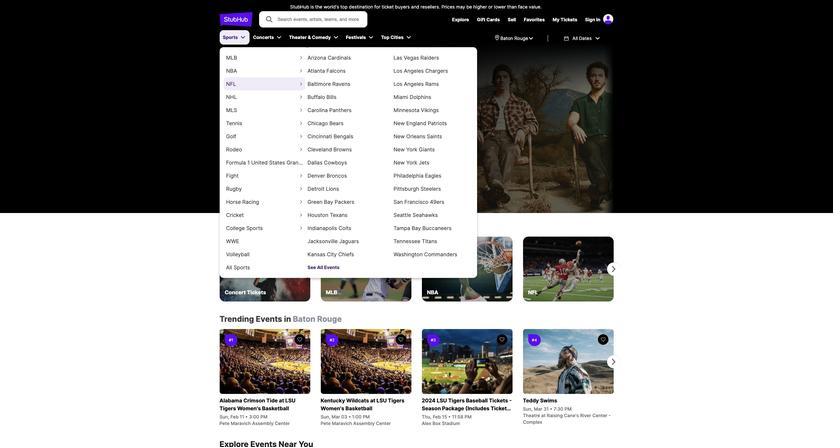 Task type: vqa. For each thing, say whether or not it's contained in the screenshot.
"Dallas"
yes



Task type: locate. For each thing, give the bounding box(es) containing it.
tigers left 2024
[[388, 398, 405, 405]]

basketball inside kentucky wildcats  at lsu tigers women's basketball sun, mar 03 • 1:00 pm pete maravich assembly center
[[346, 406, 372, 412]]

women's down crimson
[[237, 406, 261, 412]]

2 vertical spatial sports
[[234, 265, 250, 271]]

season
[[422, 406, 441, 412]]

0 horizontal spatial feb
[[230, 415, 239, 420]]

0 vertical spatial york
[[406, 146, 417, 153]]

maravich inside kentucky wildcats  at lsu tigers women's basketball sun, mar 03 • 1:00 pm pete maravich assembly center
[[332, 421, 352, 427]]

1 vertical spatial mar
[[332, 415, 340, 420]]

and
[[411, 4, 419, 10]]

new york jets link
[[391, 155, 473, 170]]

concerts link
[[250, 30, 277, 45]]

pm right 1:00
[[363, 415, 370, 420]]

0 horizontal spatial bay
[[324, 199, 333, 206]]

mlb down sports link
[[226, 55, 237, 61]]

pm up 'cane's'
[[565, 407, 572, 412]]

1 vertical spatial -
[[609, 413, 611, 419]]

cincinnati
[[308, 133, 332, 140]]

1 horizontal spatial lsu
[[377, 398, 387, 405]]

comedy
[[312, 34, 331, 40]]

angeles for chargers
[[404, 68, 424, 74]]

carolina panthers
[[308, 107, 352, 114]]

1 horizontal spatial center
[[376, 421, 391, 427]]

1 horizontal spatial women's
[[321, 406, 344, 412]]

pm inside thu, feb 15 • 11:58 pm alex box stadium
[[465, 415, 472, 420]]

top cities
[[381, 34, 404, 40]]

sign in link
[[585, 17, 600, 22]]

1
[[247, 160, 250, 166]]

0 vertical spatial mlb link
[[223, 50, 306, 65]]

1 assembly from the left
[[252, 421, 274, 427]]

river
[[580, 413, 591, 419]]

0 vertical spatial see
[[225, 137, 233, 142]]

1 vertical spatial york
[[406, 160, 417, 166]]

feb inside alabama crimson tide  at lsu tigers women's basketball sun, feb 11 • 3:00 pm pete maravich assembly center
[[230, 415, 239, 420]]

mar left the 03
[[332, 415, 340, 420]]

york for giants
[[406, 146, 417, 153]]

2 angeles from the top
[[404, 81, 424, 87]]

pete down alabama
[[220, 421, 230, 427]]

0 vertical spatial sports
[[223, 34, 238, 40]]

alabama crimson tide  at lsu tigers women's basketball sun, feb 11 • 3:00 pm pete maravich assembly center
[[220, 398, 296, 427]]

angeles inside the los angeles rams link
[[404, 81, 424, 87]]

• right 15
[[448, 415, 451, 420]]

top cities link
[[378, 30, 406, 45]]

1 horizontal spatial assembly
[[353, 421, 375, 427]]

0 vertical spatial mar
[[534, 407, 542, 412]]

box
[[433, 421, 441, 427]]

0 horizontal spatial nba link
[[223, 63, 306, 78]]

stadium
[[442, 421, 460, 427]]

all left dates
[[573, 35, 578, 41]]

in
[[284, 315, 291, 324]]

0 horizontal spatial center
[[275, 421, 290, 427]]

2 maravich from the left
[[332, 421, 352, 427]]

1 vertical spatial sports
[[246, 225, 263, 232]]

lsu inside 2024 lsu tigers baseball tickets - season package (includes tickets for all home games)
[[437, 398, 447, 405]]

2 basketball from the left
[[346, 406, 372, 412]]

angeles inside los angeles chargers link
[[404, 68, 424, 74]]

new down minnesota
[[394, 120, 405, 127]]

pete inside alabama crimson tide  at lsu tigers women's basketball sun, feb 11 • 3:00 pm pete maravich assembly center
[[220, 421, 230, 427]]

at
[[279, 398, 284, 405], [370, 398, 375, 405], [541, 413, 546, 419]]

events down city
[[324, 265, 339, 270]]

theatre
[[523, 413, 540, 419]]

1 horizontal spatial -
[[609, 413, 611, 419]]

• inside teddy swims sun, mar 31 • 7:30 pm theatre at raising cane's river center - complex
[[550, 407, 552, 412]]

assembly down 1:00
[[353, 421, 375, 427]]

your
[[327, 119, 338, 126]]

sports for all sports
[[234, 265, 250, 271]]

2 horizontal spatial sun,
[[523, 407, 533, 412]]

women's down the kentucky
[[321, 406, 344, 412]]

sun, down alabama
[[220, 415, 229, 420]]

2 assembly from the left
[[353, 421, 375, 427]]

0 horizontal spatial -
[[509, 398, 512, 405]]

mlb down see all events
[[326, 290, 337, 296]]

0 horizontal spatial nfl link
[[223, 77, 306, 92]]

0 horizontal spatial see
[[225, 137, 233, 142]]

1 vertical spatial events
[[256, 315, 282, 324]]

1 horizontal spatial basketball
[[346, 406, 372, 412]]

1 los from the top
[[394, 68, 402, 74]]

0 horizontal spatial sun,
[[220, 415, 229, 420]]

explore
[[452, 17, 469, 22]]

sports for college sports
[[246, 225, 263, 232]]

1 horizontal spatial mlb link
[[321, 237, 411, 302]]

4 new from the top
[[394, 160, 405, 166]]

for left ticket
[[374, 4, 380, 10]]

2 - jonas brothers image
[[244, 200, 250, 206]]

1 horizontal spatial bay
[[412, 225, 421, 232]]

all down volleyball
[[226, 265, 232, 271]]

jonas right miss on the left top
[[247, 119, 262, 126]]

denver broncos
[[308, 173, 347, 179]]

angeles
[[404, 68, 424, 74], [404, 81, 424, 87]]

#2
[[330, 338, 335, 343]]

women's
[[237, 406, 261, 412], [321, 406, 344, 412]]

0 vertical spatial -
[[509, 398, 512, 405]]

vegas
[[404, 55, 419, 61]]

at inside teddy swims sun, mar 31 • 7:30 pm theatre at raising cane's river center - complex
[[541, 413, 546, 419]]

at inside alabama crimson tide  at lsu tigers women's basketball sun, feb 11 • 3:00 pm pete maravich assembly center
[[279, 398, 284, 405]]

is
[[310, 4, 314, 10]]

tickets
[[561, 17, 577, 22], [234, 137, 250, 142], [247, 290, 266, 296], [489, 398, 508, 405], [491, 406, 510, 412]]

sports
[[223, 34, 238, 40], [246, 225, 263, 232], [234, 265, 250, 271]]

tigers down alabama
[[220, 406, 236, 412]]

tigers up package on the right bottom of page
[[448, 398, 465, 405]]

angeles for rams
[[404, 81, 424, 87]]

los angeles rams link
[[391, 77, 473, 92]]

0 horizontal spatial mlb link
[[223, 50, 306, 65]]

racing
[[242, 199, 259, 206]]

england
[[406, 120, 426, 127]]

be
[[467, 4, 472, 10]]

trending
[[220, 315, 254, 324]]

bay down seattle seahawks
[[412, 225, 421, 232]]

green
[[308, 199, 323, 206]]

1 horizontal spatial tigers
[[388, 398, 405, 405]]

pete inside kentucky wildcats  at lsu tigers women's basketball sun, mar 03 • 1:00 pm pete maravich assembly center
[[321, 421, 331, 427]]

1 horizontal spatial feb
[[433, 415, 441, 420]]

0 vertical spatial for
[[374, 4, 380, 10]]

at right tide
[[279, 398, 284, 405]]

1 horizontal spatial maravich
[[332, 421, 352, 427]]

1 pete from the left
[[220, 421, 230, 427]]

baton rouge
[[500, 35, 528, 41]]

lsu right wildcats
[[377, 398, 387, 405]]

-
[[509, 398, 512, 405], [609, 413, 611, 419]]

all
[[573, 35, 578, 41], [226, 265, 232, 271], [317, 265, 323, 270]]

1 vertical spatial mlb link
[[321, 237, 411, 302]]

mar
[[534, 407, 542, 412], [332, 415, 340, 420]]

sports down stubhub image
[[223, 34, 238, 40]]

0 vertical spatial nba link
[[223, 63, 306, 78]]

center inside alabama crimson tide  at lsu tigers women's basketball sun, feb 11 • 3:00 pm pete maravich assembly center
[[275, 421, 290, 427]]

mar left 31
[[534, 407, 542, 412]]

0 vertical spatial events
[[324, 265, 339, 270]]

los up miami
[[394, 81, 402, 87]]

wwe link
[[223, 234, 306, 249]]

1 horizontal spatial see
[[308, 265, 316, 270]]

trending events in
[[220, 315, 291, 324]]

feb up box
[[433, 415, 441, 420]]

- inside 2024 lsu tigers baseball tickets - season package (includes tickets for all home games)
[[509, 398, 512, 405]]

mls link
[[223, 103, 306, 118]]

los down las
[[394, 68, 402, 74]]

• right 31
[[550, 407, 552, 412]]

2 horizontal spatial all
[[573, 35, 578, 41]]

1 vertical spatial bay
[[412, 225, 421, 232]]

0 vertical spatial jonas
[[220, 91, 274, 113]]

0 vertical spatial nfl link
[[223, 77, 306, 92]]

2 horizontal spatial tigers
[[448, 398, 465, 405]]

nba
[[226, 68, 237, 74], [427, 290, 438, 296]]

0 horizontal spatial lsu
[[285, 398, 296, 405]]

1 vertical spatial for
[[422, 414, 429, 420]]

0 vertical spatial los
[[394, 68, 402, 74]]

pm right 11:58
[[465, 415, 472, 420]]

0 horizontal spatial all
[[226, 265, 232, 271]]

2 los from the top
[[394, 81, 402, 87]]

miami dolphins link
[[391, 90, 473, 105]]

tigers inside kentucky wildcats  at lsu tigers women's basketball sun, mar 03 • 1:00 pm pete maravich assembly center
[[388, 398, 405, 405]]

1 horizontal spatial events
[[324, 265, 339, 270]]

0 horizontal spatial women's
[[237, 406, 261, 412]]

home
[[437, 414, 453, 420]]

#3
[[431, 338, 436, 343]]

detroit lions link
[[305, 182, 387, 197]]

tickets right concert
[[247, 290, 266, 296]]

- inside teddy swims sun, mar 31 • 7:30 pm theatre at raising cane's river center - complex
[[609, 413, 611, 419]]

2 pete from the left
[[321, 421, 331, 427]]

• right the 03
[[348, 415, 351, 420]]

0 vertical spatial angeles
[[404, 68, 424, 74]]

sun, up the theatre
[[523, 407, 533, 412]]

new up philadelphia at top
[[394, 160, 405, 166]]

jonas up miss on the left top
[[220, 91, 274, 113]]

2 horizontal spatial center
[[592, 413, 607, 419]]

new orleans saints link
[[391, 129, 473, 144]]

falcons
[[327, 68, 346, 74]]

cleveland browns
[[308, 146, 352, 153]]

sports down cricket link
[[246, 225, 263, 232]]

see down kansas
[[308, 265, 316, 270]]

1 york from the top
[[406, 146, 417, 153]]

- right river
[[609, 413, 611, 419]]

0 vertical spatial mlb
[[226, 55, 237, 61]]

• right 11
[[245, 415, 248, 420]]

festivals link
[[343, 30, 369, 45]]

2 new from the top
[[394, 133, 405, 140]]

0 horizontal spatial mar
[[332, 415, 340, 420]]

miami
[[394, 94, 408, 100]]

than
[[507, 4, 517, 10]]

tickets inside concert tickets link
[[247, 290, 266, 296]]

all down kansas
[[317, 265, 323, 270]]

top
[[381, 34, 390, 40]]

0 horizontal spatial for
[[374, 4, 380, 10]]

0 vertical spatial bay
[[324, 199, 333, 206]]

lsu up season
[[437, 398, 447, 405]]

assembly down 3:00
[[252, 421, 274, 427]]

see up rodeo
[[225, 137, 233, 142]]

los for los angeles rams
[[394, 81, 402, 87]]

all
[[430, 414, 436, 420]]

lsu right tide
[[285, 398, 296, 405]]

college sports
[[226, 225, 263, 232]]

3 lsu from the left
[[437, 398, 447, 405]]

1 horizontal spatial nfl
[[528, 290, 538, 296]]

maravich down 11
[[231, 421, 251, 427]]

1 lsu from the left
[[285, 398, 296, 405]]

pete down the kentucky
[[321, 421, 331, 427]]

maravich down the 03
[[332, 421, 352, 427]]

baton rouge button
[[482, 30, 545, 47]]

new up 'new york jets'
[[394, 146, 405, 153]]

0 horizontal spatial pete
[[220, 421, 230, 427]]

2 horizontal spatial at
[[541, 413, 546, 419]]

buyers
[[395, 4, 410, 10]]

1 angeles from the top
[[404, 68, 424, 74]]

tickets inside see tickets button
[[234, 137, 250, 142]]

new for new york giants
[[394, 146, 405, 153]]

houston
[[308, 212, 328, 219]]

0 horizontal spatial events
[[256, 315, 282, 324]]

2 horizontal spatial lsu
[[437, 398, 447, 405]]

nfl link
[[223, 77, 306, 92], [523, 237, 614, 302]]

fight
[[226, 173, 239, 179]]

0 horizontal spatial nfl
[[226, 81, 236, 87]]

1 horizontal spatial for
[[422, 414, 429, 420]]

patriots
[[428, 120, 447, 127]]

0 vertical spatial nfl
[[226, 81, 236, 87]]

bay up houston texans
[[324, 199, 333, 206]]

dallas
[[308, 160, 322, 166]]

1 horizontal spatial at
[[370, 398, 375, 405]]

york left jets
[[406, 160, 417, 166]]

all for all sports
[[226, 265, 232, 271]]

tickets for my tickets
[[561, 17, 577, 22]]

see for see tickets
[[225, 137, 233, 142]]

new left orleans
[[394, 133, 405, 140]]

- left teddy
[[509, 398, 512, 405]]

favorites link
[[524, 17, 545, 22]]

0 horizontal spatial mlb
[[226, 55, 237, 61]]

horse racing
[[226, 199, 259, 206]]

cleveland
[[308, 146, 332, 153]]

tickets up rodeo
[[234, 137, 250, 142]]

prix
[[226, 169, 235, 176]]

pm right 3:00
[[260, 415, 267, 420]]

sports inside college sports link
[[246, 225, 263, 232]]

3 new from the top
[[394, 146, 405, 153]]

indianapolis colts
[[308, 225, 351, 232]]

at right wildcats
[[370, 398, 375, 405]]

san francisco 49ers link
[[391, 195, 473, 210]]

mar inside teddy swims sun, mar 31 • 7:30 pm theatre at raising cane's river center - complex
[[534, 407, 542, 412]]

tampa
[[394, 225, 410, 232]]

mlb
[[226, 55, 237, 61], [326, 290, 337, 296]]

1 women's from the left
[[237, 406, 261, 412]]

rodeo
[[226, 146, 242, 153]]

bay for tampa
[[412, 225, 421, 232]]

• inside kentucky wildcats  at lsu tigers women's basketball sun, mar 03 • 1:00 pm pete maravich assembly center
[[348, 415, 351, 420]]

steelers
[[421, 186, 441, 192]]

1 vertical spatial mlb
[[326, 290, 337, 296]]

see inside button
[[225, 137, 233, 142]]

15
[[442, 415, 447, 420]]

1 vertical spatial angeles
[[404, 81, 424, 87]]

2 lsu from the left
[[377, 398, 387, 405]]

basketball down wildcats
[[346, 406, 372, 412]]

at inside kentucky wildcats  at lsu tigers women's basketball sun, mar 03 • 1:00 pm pete maravich assembly center
[[370, 398, 375, 405]]

buccaneers
[[422, 225, 452, 232]]

tickets right the my
[[561, 17, 577, 22]]

1 vertical spatial nba
[[427, 290, 438, 296]]

san
[[394, 199, 403, 206]]

2 york from the top
[[406, 160, 417, 166]]

assembly inside alabama crimson tide  at lsu tigers women's basketball sun, feb 11 • 3:00 pm pete maravich assembly center
[[252, 421, 274, 427]]

york
[[406, 146, 417, 153], [406, 160, 417, 166]]

0 horizontal spatial assembly
[[252, 421, 274, 427]]

2 feb from the left
[[433, 415, 441, 420]]

at down 31
[[541, 413, 546, 419]]

sun, down the kentucky
[[321, 415, 330, 420]]

1 new from the top
[[394, 120, 405, 127]]

center inside kentucky wildcats  at lsu tigers women's basketball sun, mar 03 • 1:00 pm pete maravich assembly center
[[376, 421, 391, 427]]

0 horizontal spatial tigers
[[220, 406, 236, 412]]

york up 'new york jets'
[[406, 146, 417, 153]]

0 horizontal spatial maravich
[[231, 421, 251, 427]]

1 vertical spatial see
[[308, 265, 316, 270]]

basketball down tide
[[262, 406, 289, 412]]

1 basketball from the left
[[262, 406, 289, 412]]

los for los angeles chargers
[[394, 68, 402, 74]]

0 vertical spatial nba
[[226, 68, 237, 74]]

2 women's from the left
[[321, 406, 344, 412]]

tickets right (includes
[[491, 406, 510, 412]]

lions
[[326, 186, 339, 192]]

for up alex
[[422, 414, 429, 420]]

1 horizontal spatial nfl link
[[523, 237, 614, 302]]

jaguars
[[339, 238, 359, 245]]

sports inside all sports link
[[234, 265, 250, 271]]

1 maravich from the left
[[231, 421, 251, 427]]

1 horizontal spatial sun,
[[321, 415, 330, 420]]

rams
[[425, 81, 439, 87]]

0 horizontal spatial nba
[[226, 68, 237, 74]]

angeles up miami dolphins
[[404, 81, 424, 87]]

0 horizontal spatial at
[[279, 398, 284, 405]]

1 vertical spatial los
[[394, 81, 402, 87]]

bay for green
[[324, 199, 333, 206]]

1 horizontal spatial mar
[[534, 407, 542, 412]]

feb left 11
[[230, 415, 239, 420]]

live.
[[301, 119, 311, 126]]

0 horizontal spatial basketball
[[262, 406, 289, 412]]

events left in
[[256, 315, 282, 324]]

arizona cardinals
[[308, 55, 351, 61]]

angeles up los angeles rams
[[404, 68, 424, 74]]

value.
[[529, 4, 542, 10]]

1 horizontal spatial pete
[[321, 421, 331, 427]]

1 feb from the left
[[230, 415, 239, 420]]

browns
[[333, 146, 352, 153]]

1 horizontal spatial nba link
[[422, 237, 512, 302]]

sports down volleyball
[[234, 265, 250, 271]]

1 vertical spatial nba link
[[422, 237, 512, 302]]



Task type: describe. For each thing, give the bounding box(es) containing it.
7:30
[[554, 407, 563, 412]]

see for see all events
[[308, 265, 316, 270]]

philadelphia
[[394, 173, 424, 179]]

jacksonville
[[308, 238, 338, 245]]

dates
[[579, 35, 592, 41]]

jacksonville jaguars link
[[305, 234, 387, 249]]

minnesota vikings link
[[391, 103, 473, 118]]

cowboys
[[324, 160, 347, 166]]

mar inside kentucky wildcats  at lsu tigers women's basketball sun, mar 03 • 1:00 pm pete maravich assembly center
[[332, 415, 340, 420]]

tigers inside 2024 lsu tigers baseball tickets - season package (includes tickets for all home games)
[[448, 398, 465, 405]]

1 vertical spatial nfl
[[528, 290, 538, 296]]

raising
[[547, 413, 563, 419]]

pittsburgh
[[394, 186, 419, 192]]

1 vertical spatial jonas
[[247, 119, 262, 126]]

crimson
[[243, 398, 265, 405]]

1 horizontal spatial all
[[317, 265, 323, 270]]

vikings
[[421, 107, 439, 114]]

new england patriots link
[[391, 116, 473, 131]]

may
[[456, 4, 465, 10]]

snag
[[312, 119, 325, 126]]

grand
[[287, 160, 302, 166]]

lsu inside alabama crimson tide  at lsu tigers women's basketball sun, feb 11 • 3:00 pm pete maravich assembly center
[[285, 398, 296, 405]]

sun, inside teddy swims sun, mar 31 • 7:30 pm theatre at raising cane's river center - complex
[[523, 407, 533, 412]]

united
[[251, 160, 268, 166]]

favorites
[[524, 17, 545, 22]]

sports inside sports link
[[223, 34, 238, 40]]

city
[[327, 252, 337, 258]]

lsu inside kentucky wildcats  at lsu tigers women's basketball sun, mar 03 • 1:00 pm pete maravich assembly center
[[377, 398, 387, 405]]

los angeles chargers
[[394, 68, 448, 74]]

cricket link
[[223, 208, 306, 223]]

feb inside thu, feb 15 • 11:58 pm alex box stadium
[[433, 415, 441, 420]]

sun, inside alabama crimson tide  at lsu tigers women's basketball sun, feb 11 • 3:00 pm pete maravich assembly center
[[220, 415, 229, 420]]

49ers
[[430, 199, 444, 206]]

texans
[[330, 212, 348, 219]]

• inside thu, feb 15 • 11:58 pm alex box stadium
[[448, 415, 451, 420]]

maravich inside alabama crimson tide  at lsu tigers women's basketball sun, feb 11 • 3:00 pm pete maravich assembly center
[[231, 421, 251, 427]]

tide
[[266, 398, 278, 405]]

pittsburgh steelers link
[[391, 182, 473, 197]]

tampa bay buccaneers link
[[391, 221, 473, 236]]

washington commanders
[[394, 252, 457, 258]]

los angeles rams
[[394, 81, 439, 87]]

my
[[553, 17, 560, 22]]

sports link
[[220, 30, 241, 45]]

tennessee titans link
[[391, 234, 473, 249]]

broncos
[[327, 173, 347, 179]]

Search events, artists, teams, and more field
[[277, 16, 361, 23]]

don't miss jonas brothers's hits live. snag your seats today!
[[220, 119, 370, 126]]

new for new england patriots
[[394, 120, 405, 127]]

pittsburgh steelers
[[394, 186, 441, 192]]

center inside teddy swims sun, mar 31 • 7:30 pm theatre at raising cane's river center - complex
[[592, 413, 607, 419]]

top
[[340, 4, 348, 10]]

cane's
[[564, 413, 579, 419]]

carolina panthers link
[[305, 103, 387, 118]]

see all events link
[[305, 263, 387, 274]]

formula 1 united states grand prix link
[[223, 155, 306, 176]]

my tickets link
[[553, 17, 577, 22]]

seattle
[[394, 212, 411, 219]]

all for all dates
[[573, 35, 578, 41]]

new england patriots
[[394, 120, 447, 127]]

package
[[442, 406, 464, 412]]

tickets for concert tickets
[[247, 290, 266, 296]]

panthers
[[329, 107, 352, 114]]

nhl link
[[223, 90, 306, 105]]

tennis link
[[223, 116, 306, 131]]

explore link
[[452, 17, 469, 22]]

resellers.
[[421, 4, 440, 10]]

tigers inside alabama crimson tide  at lsu tigers women's basketball sun, feb 11 • 3:00 pm pete maravich assembly center
[[220, 406, 236, 412]]

(includes
[[465, 406, 489, 412]]

new for new york jets
[[394, 160, 405, 166]]

horse racing link
[[223, 195, 306, 210]]

11
[[240, 415, 244, 420]]

minnesota
[[394, 107, 419, 114]]

las vegas raiders
[[394, 55, 439, 61]]

minnesota vikings
[[394, 107, 439, 114]]

1 horizontal spatial nba
[[427, 290, 438, 296]]

pm inside alabama crimson tide  at lsu tigers women's basketball sun, feb 11 • 3:00 pm pete maravich assembly center
[[260, 415, 267, 420]]

women's inside alabama crimson tide  at lsu tigers women's basketball sun, feb 11 • 3:00 pm pete maravich assembly center
[[237, 406, 261, 412]]

dolphins
[[410, 94, 431, 100]]

new for new orleans saints
[[394, 133, 405, 140]]

#1
[[229, 338, 233, 343]]

buffalo
[[308, 94, 325, 100]]

seattle seahawks link
[[391, 208, 473, 223]]

11:58
[[452, 415, 463, 420]]

women's inside kentucky wildcats  at lsu tigers women's basketball sun, mar 03 • 1:00 pm pete maravich assembly center
[[321, 406, 344, 412]]

basketball inside alabama crimson tide  at lsu tigers women's basketball sun, feb 11 • 3:00 pm pete maravich assembly center
[[262, 406, 289, 412]]

buffalo bills
[[308, 94, 336, 100]]

tickets for see tickets
[[234, 137, 250, 142]]

for inside 2024 lsu tigers baseball tickets - season package (includes tickets for all home games)
[[422, 414, 429, 420]]

sell link
[[508, 17, 516, 22]]

raiders
[[420, 55, 439, 61]]

1 vertical spatial nfl link
[[523, 237, 614, 302]]

alex
[[422, 421, 431, 427]]

popular
[[220, 224, 244, 232]]

bengals
[[334, 133, 353, 140]]

1 horizontal spatial mlb
[[326, 290, 337, 296]]

pm inside teddy swims sun, mar 31 • 7:30 pm theatre at raising cane's river center - complex
[[565, 407, 572, 412]]

assembly inside kentucky wildcats  at lsu tigers women's basketball sun, mar 03 • 1:00 pm pete maravich assembly center
[[353, 421, 375, 427]]

pm inside kentucky wildcats  at lsu tigers women's basketball sun, mar 03 • 1:00 pm pete maravich assembly center
[[363, 415, 370, 420]]

york for jets
[[406, 160, 417, 166]]

2024 lsu tigers baseball tickets - season package (includes tickets for all home games)
[[422, 398, 512, 420]]

college
[[226, 225, 245, 232]]

detroit
[[308, 186, 324, 192]]

• inside alabama crimson tide  at lsu tigers women's basketball sun, feb 11 • 3:00 pm pete maravich assembly center
[[245, 415, 248, 420]]

los angeles chargers link
[[391, 63, 473, 78]]

31
[[544, 407, 549, 412]]

concert tickets link
[[220, 237, 310, 302]]

kansas
[[308, 252, 325, 258]]

new york giants
[[394, 146, 435, 153]]

sun, inside kentucky wildcats  at lsu tigers women's basketball sun, mar 03 • 1:00 pm pete maravich assembly center
[[321, 415, 330, 420]]

sell
[[508, 17, 516, 22]]

3:00
[[249, 415, 259, 420]]

stubhub image
[[220, 11, 252, 28]]

cincinnati bengals link
[[305, 129, 387, 144]]

chiefs
[[338, 252, 354, 258]]

tennessee
[[394, 238, 420, 245]]

theater & comedy
[[289, 34, 331, 40]]

tickets right baseball
[[489, 398, 508, 405]]

wwe
[[226, 238, 239, 245]]

cities
[[391, 34, 404, 40]]

francisco
[[404, 199, 428, 206]]

commanders
[[424, 252, 457, 258]]



